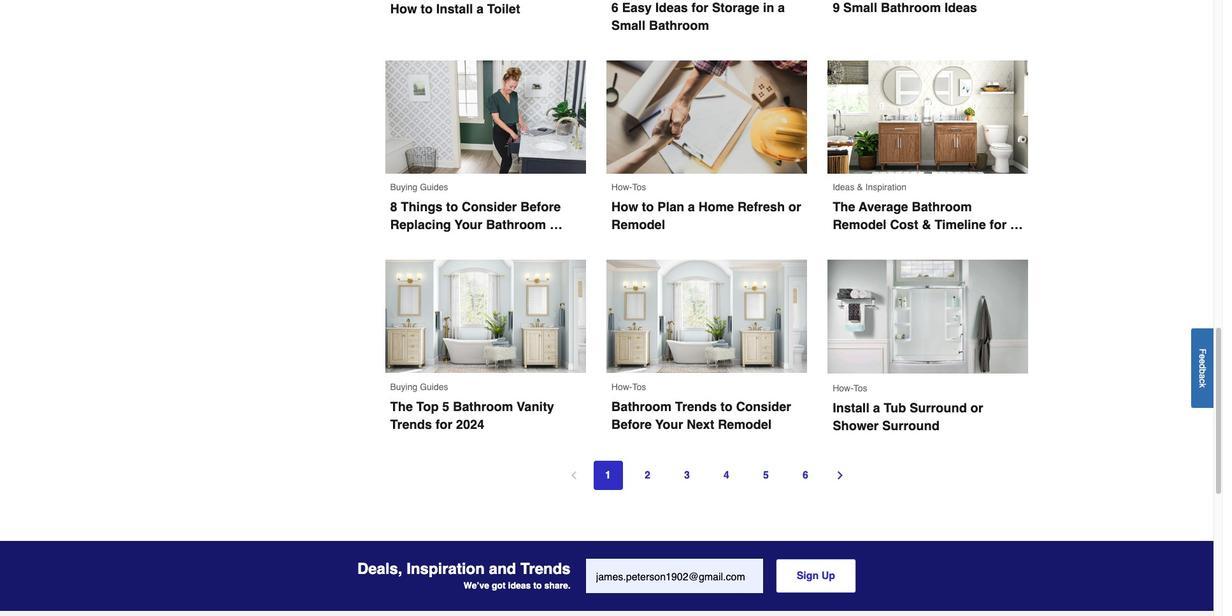Task type: describe. For each thing, give the bounding box(es) containing it.
a bathroom with a freestanding tub, two wood vanities, two round mirrors and silver vanity lighting. image
[[828, 60, 1028, 174]]

0 horizontal spatial &
[[857, 182, 863, 193]]

the for the average bathroom remodel cost & timeline for diyers
[[833, 200, 855, 215]]

tub or shower surround. image
[[828, 260, 1028, 374]]

f e e d b a c k button
[[1191, 328, 1214, 408]]

how to install a toilet link
[[385, 0, 586, 18]]

tub
[[884, 401, 906, 416]]

1 button
[[593, 461, 623, 490]]

2
[[645, 470, 650, 481]]

9 small bathroom ideas
[[833, 1, 977, 15]]

sign
[[797, 571, 819, 582]]

6 button
[[791, 461, 820, 490]]

average
[[859, 200, 908, 215]]

bathroom inside 8 things to consider before replacing your bathroom vanity countertop
[[486, 218, 546, 233]]

vanity inside 8 things to consider before replacing your bathroom vanity countertop
[[390, 236, 428, 251]]

top
[[416, 400, 439, 415]]

your inside 8 things to consider before replacing your bathroom vanity countertop
[[454, 218, 482, 233]]

up
[[822, 571, 835, 582]]

got
[[492, 581, 506, 591]]

buying for 8
[[390, 182, 417, 193]]

next
[[687, 418, 714, 432]]

diyers
[[833, 236, 872, 251]]

1 horizontal spatial ideas
[[833, 182, 854, 193]]

f e e d b a c k
[[1198, 349, 1208, 388]]

a light blue bathroom with two wood vanities and a freestanding tub in the middle. image
[[606, 260, 807, 373]]

how to install a toilet
[[390, 2, 520, 16]]

or inside "how to plan a home refresh or remodel"
[[788, 200, 801, 215]]

2 horizontal spatial ideas
[[945, 1, 977, 15]]

storage
[[712, 1, 759, 15]]

5 inside button
[[763, 470, 769, 481]]

and
[[489, 560, 516, 578]]

how for how to install a toilet
[[390, 2, 417, 16]]

how-tos for install
[[833, 383, 867, 393]]

share.
[[544, 581, 571, 591]]

tos for install
[[853, 383, 867, 393]]

how- for bathroom trends to consider before your next remodel
[[611, 382, 632, 392]]

before for 8 things to consider before replacing your bathroom vanity countertop
[[520, 200, 561, 215]]

3
[[684, 470, 690, 481]]

to inside "bathroom trends to consider before your next remodel"
[[720, 400, 732, 415]]

replacing
[[390, 218, 451, 233]]

sign up
[[797, 571, 835, 582]]

a inside 6 easy ideas for storage in a small bathroom
[[778, 1, 785, 15]]

buying for the
[[390, 382, 417, 392]]

1
[[605, 470, 611, 481]]

home
[[698, 200, 734, 215]]

small inside 9 small bathroom ideas link
[[843, 1, 877, 15]]

chevron left image
[[567, 469, 580, 482]]

how- for install a tub surround or shower surround
[[833, 383, 853, 393]]

easy
[[622, 1, 652, 15]]

how to plan a home refresh or remodel
[[611, 200, 805, 233]]

timeline
[[935, 218, 986, 233]]

a inside button
[[1198, 374, 1208, 379]]

bathroom inside the top 5 bathroom vanity trends for 2024
[[453, 400, 513, 415]]

k
[[1198, 383, 1208, 388]]

to inside "how to plan a home refresh or remodel"
[[642, 200, 654, 215]]

6 easy ideas for storage in a small bathroom link
[[606, 0, 807, 35]]

bathroom inside the average bathroom remodel cost & timeline for diyers
[[912, 200, 972, 215]]

cost
[[890, 218, 918, 233]]

6 for 6 easy ideas for storage in a small bathroom
[[611, 1, 619, 15]]

bathroom with two light wood vanities with gold fixtures and a free-standing white soaking tub. image
[[385, 260, 586, 373]]

sign up form
[[586, 559, 856, 593]]

the top 5 bathroom vanity trends for 2024
[[390, 400, 558, 432]]

a top view handshake between a contractor and customer over a wood table. image
[[606, 60, 807, 174]]

remodel inside the average bathroom remodel cost & timeline for diyers
[[833, 218, 886, 233]]

in
[[763, 1, 774, 15]]

for inside the top 5 bathroom vanity trends for 2024
[[435, 418, 452, 432]]

install inside install a tub surround or shower surround
[[833, 401, 869, 416]]

& inside the average bathroom remodel cost & timeline for diyers
[[922, 218, 931, 233]]

trends inside the top 5 bathroom vanity trends for 2024
[[390, 418, 432, 432]]

countertop
[[431, 236, 500, 251]]

5 button
[[751, 461, 781, 490]]



Task type: locate. For each thing, give the bounding box(es) containing it.
your up countertop
[[454, 218, 482, 233]]

5 right 4 "button"
[[763, 470, 769, 481]]

small inside 6 easy ideas for storage in a small bathroom
[[611, 18, 645, 33]]

1 vertical spatial buying
[[390, 382, 417, 392]]

surround right tub
[[910, 401, 967, 416]]

3 button
[[672, 461, 702, 490]]

the left 'top'
[[390, 400, 413, 415]]

1 horizontal spatial &
[[922, 218, 931, 233]]

6 easy ideas for storage in a small bathroom
[[611, 1, 788, 33]]

0 horizontal spatial 6
[[611, 1, 619, 15]]

the inside the top 5 bathroom vanity trends for 2024
[[390, 400, 413, 415]]

0 horizontal spatial how
[[390, 2, 417, 16]]

bathroom trends to consider before your next remodel
[[611, 400, 795, 432]]

remodel for bathroom trends to consider before your next remodel
[[718, 418, 772, 432]]

1 vertical spatial install
[[833, 401, 869, 416]]

& up the "average"
[[857, 182, 863, 193]]

deals,
[[357, 560, 402, 578]]

0 vertical spatial how
[[390, 2, 417, 16]]

0 vertical spatial surround
[[910, 401, 967, 416]]

small
[[843, 1, 877, 15], [611, 18, 645, 33]]

0 vertical spatial the
[[833, 200, 855, 215]]

we've
[[464, 581, 489, 591]]

inspiration inside deals, inspiration and trends we've got ideas to share.
[[407, 560, 485, 578]]

6 inside 6 easy ideas for storage in a small bathroom
[[611, 1, 619, 15]]

5
[[442, 400, 449, 415], [763, 470, 769, 481]]

e
[[1198, 354, 1208, 359], [1198, 359, 1208, 364]]

the inside the average bathroom remodel cost & timeline for diyers
[[833, 200, 855, 215]]

0 vertical spatial consider
[[462, 200, 517, 215]]

2 button
[[633, 461, 662, 490]]

1 vertical spatial buying guides
[[390, 382, 448, 392]]

9
[[833, 1, 840, 15]]

bathroom inside 6 easy ideas for storage in a small bathroom
[[649, 18, 709, 33]]

your inside "bathroom trends to consider before your next remodel"
[[655, 418, 683, 432]]

2 guides from the top
[[420, 382, 448, 392]]

ideas inside 6 easy ideas for storage in a small bathroom
[[655, 1, 688, 15]]

1 horizontal spatial 6
[[803, 470, 808, 481]]

buying up 8 at the left top of page
[[390, 182, 417, 193]]

buying guides
[[390, 182, 448, 193], [390, 382, 448, 392]]

0 horizontal spatial ideas
[[655, 1, 688, 15]]

1 vertical spatial or
[[970, 401, 983, 416]]

1 horizontal spatial 5
[[763, 470, 769, 481]]

remodel right next on the bottom right of the page
[[718, 418, 772, 432]]

tos for how
[[632, 182, 646, 193]]

0 vertical spatial 6
[[611, 1, 619, 15]]

toilet
[[487, 2, 520, 16]]

guides up 'top'
[[420, 382, 448, 392]]

how- for how to plan a home refresh or remodel
[[611, 182, 632, 193]]

0 vertical spatial for
[[691, 1, 708, 15]]

0 vertical spatial 5
[[442, 400, 449, 415]]

0 horizontal spatial trends
[[390, 418, 432, 432]]

before
[[520, 200, 561, 215], [611, 418, 652, 432]]

1 vertical spatial &
[[922, 218, 931, 233]]

to inside deals, inspiration and trends we've got ideas to share.
[[533, 581, 542, 591]]

trends
[[675, 400, 717, 415], [390, 418, 432, 432], [520, 560, 571, 578]]

e up d
[[1198, 354, 1208, 359]]

trends down 'top'
[[390, 418, 432, 432]]

e up b
[[1198, 359, 1208, 364]]

1 vertical spatial your
[[655, 418, 683, 432]]

remodel
[[611, 218, 665, 233], [833, 218, 886, 233], [718, 418, 772, 432]]

0 horizontal spatial or
[[788, 200, 801, 215]]

0 vertical spatial guides
[[420, 182, 448, 193]]

0 horizontal spatial remodel
[[611, 218, 665, 233]]

0 vertical spatial buying
[[390, 182, 417, 193]]

trends inside "bathroom trends to consider before your next remodel"
[[675, 400, 717, 415]]

9 small bathroom ideas link
[[828, 0, 1028, 17]]

remodel inside "how to plan a home refresh or remodel"
[[611, 218, 665, 233]]

0 vertical spatial &
[[857, 182, 863, 193]]

inspiration
[[865, 182, 907, 193], [407, 560, 485, 578]]

a inside install a tub surround or shower surround
[[873, 401, 880, 416]]

1 horizontal spatial for
[[691, 1, 708, 15]]

0 vertical spatial install
[[436, 2, 473, 16]]

consider for bathroom
[[462, 200, 517, 215]]

remodel up diyers on the right
[[833, 218, 886, 233]]

before inside 8 things to consider before replacing your bathroom vanity countertop
[[520, 200, 561, 215]]

1 horizontal spatial trends
[[520, 560, 571, 578]]

8
[[390, 200, 397, 215]]

& right "cost"
[[922, 218, 931, 233]]

1 vertical spatial the
[[390, 400, 413, 415]]

1 vertical spatial small
[[611, 18, 645, 33]]

0 vertical spatial vanity
[[390, 236, 428, 251]]

for inside 6 easy ideas for storage in a small bathroom
[[691, 1, 708, 15]]

tos
[[632, 182, 646, 193], [632, 382, 646, 392], [853, 383, 867, 393]]

6 left easy
[[611, 1, 619, 15]]

1 vertical spatial vanity
[[517, 400, 554, 415]]

0 horizontal spatial your
[[454, 218, 482, 233]]

buying guides for top
[[390, 382, 448, 392]]

1 horizontal spatial remodel
[[718, 418, 772, 432]]

how-tos
[[611, 182, 646, 193], [611, 382, 646, 392], [833, 383, 867, 393]]

1 vertical spatial guides
[[420, 382, 448, 392]]

f
[[1198, 349, 1208, 354]]

2 horizontal spatial for
[[990, 218, 1007, 233]]

trends up share.
[[520, 560, 571, 578]]

small down easy
[[611, 18, 645, 33]]

for
[[691, 1, 708, 15], [990, 218, 1007, 233], [435, 418, 452, 432]]

surround
[[910, 401, 967, 416], [882, 419, 940, 434]]

0 vertical spatial buying guides
[[390, 182, 448, 193]]

1 vertical spatial inspiration
[[407, 560, 485, 578]]

0 horizontal spatial vanity
[[390, 236, 428, 251]]

2 horizontal spatial trends
[[675, 400, 717, 415]]

consider inside "bathroom trends to consider before your next remodel"
[[736, 400, 791, 415]]

1 guides from the top
[[420, 182, 448, 193]]

6 for 6
[[803, 470, 808, 481]]

deals, inspiration and trends we've got ideas to share.
[[357, 560, 571, 591]]

install up shower
[[833, 401, 869, 416]]

c
[[1198, 379, 1208, 383]]

2 vertical spatial trends
[[520, 560, 571, 578]]

6 inside 6 button
[[803, 470, 808, 481]]

1 buying guides from the top
[[390, 182, 448, 193]]

0 horizontal spatial the
[[390, 400, 413, 415]]

a inside "how to plan a home refresh or remodel"
[[688, 200, 695, 215]]

5 right 'top'
[[442, 400, 449, 415]]

a left toilet
[[477, 2, 484, 16]]

plan
[[657, 200, 684, 215]]

how-
[[611, 182, 632, 193], [611, 382, 632, 392], [833, 383, 853, 393]]

ideas
[[655, 1, 688, 15], [945, 1, 977, 15], [833, 182, 854, 193]]

1 horizontal spatial consider
[[736, 400, 791, 415]]

1 vertical spatial surround
[[882, 419, 940, 434]]

ideas
[[508, 581, 531, 591]]

consider
[[462, 200, 517, 215], [736, 400, 791, 415]]

4
[[724, 470, 729, 481]]

surround down tub
[[882, 419, 940, 434]]

install a tub surround or shower surround
[[833, 401, 987, 434]]

vanity
[[390, 236, 428, 251], [517, 400, 554, 415]]

2 vertical spatial for
[[435, 418, 452, 432]]

the
[[833, 200, 855, 215], [390, 400, 413, 415]]

guides up things
[[420, 182, 448, 193]]

a right plan
[[688, 200, 695, 215]]

1 horizontal spatial vanity
[[517, 400, 554, 415]]

shower
[[833, 419, 879, 434]]

2024
[[456, 418, 484, 432]]

0 horizontal spatial for
[[435, 418, 452, 432]]

bathroom inside "bathroom trends to consider before your next remodel"
[[611, 400, 672, 415]]

before for bathroom trends to consider before your next remodel
[[611, 418, 652, 432]]

for down 'top'
[[435, 418, 452, 432]]

things
[[401, 200, 443, 215]]

0 vertical spatial inspiration
[[865, 182, 907, 193]]

0 horizontal spatial small
[[611, 18, 645, 33]]

guides
[[420, 182, 448, 193], [420, 382, 448, 392]]

install left toilet
[[436, 2, 473, 16]]

0 horizontal spatial before
[[520, 200, 561, 215]]

inspiration up we've
[[407, 560, 485, 578]]

to inside 8 things to consider before replacing your bathroom vanity countertop
[[446, 200, 458, 215]]

1 horizontal spatial install
[[833, 401, 869, 416]]

0 vertical spatial before
[[520, 200, 561, 215]]

buying
[[390, 182, 417, 193], [390, 382, 417, 392]]

remodel inside "bathroom trends to consider before your next remodel"
[[718, 418, 772, 432]]

consider for remodel
[[736, 400, 791, 415]]

1 horizontal spatial inspiration
[[865, 182, 907, 193]]

how-tos for bathroom
[[611, 382, 646, 392]]

a
[[778, 1, 785, 15], [477, 2, 484, 16], [688, 200, 695, 215], [1198, 374, 1208, 379], [873, 401, 880, 416]]

1 horizontal spatial your
[[655, 418, 683, 432]]

1 vertical spatial 6
[[803, 470, 808, 481]]

trends inside deals, inspiration and trends we've got ideas to share.
[[520, 560, 571, 578]]

tos for bathroom
[[632, 382, 646, 392]]

1 e from the top
[[1198, 354, 1208, 359]]

buying guides up 'top'
[[390, 382, 448, 392]]

how-tos for how
[[611, 182, 646, 193]]

0 vertical spatial small
[[843, 1, 877, 15]]

d
[[1198, 364, 1208, 369]]

1 horizontal spatial how
[[611, 200, 638, 215]]

1 vertical spatial for
[[990, 218, 1007, 233]]

how for how to plan a home refresh or remodel
[[611, 200, 638, 215]]

0 horizontal spatial 5
[[442, 400, 449, 415]]

your
[[454, 218, 482, 233], [655, 418, 683, 432]]

small right 9
[[843, 1, 877, 15]]

remodel down plan
[[611, 218, 665, 233]]

1 horizontal spatial or
[[970, 401, 983, 416]]

the average bathroom remodel cost & timeline for diyers
[[833, 200, 1010, 251]]

0 vertical spatial your
[[454, 218, 482, 233]]

ideas & inspiration
[[833, 182, 907, 193]]

1 vertical spatial how
[[611, 200, 638, 215]]

buying guides up things
[[390, 182, 448, 193]]

for inside the average bathroom remodel cost & timeline for diyers
[[990, 218, 1007, 233]]

chevron right image
[[834, 469, 846, 482]]

how inside "how to plan a home refresh or remodel"
[[611, 200, 638, 215]]

8 things to consider before replacing your bathroom vanity countertop
[[390, 200, 564, 251]]

1 horizontal spatial before
[[611, 418, 652, 432]]

1 horizontal spatial the
[[833, 200, 855, 215]]

or
[[788, 200, 801, 215], [970, 401, 983, 416]]

the for the top 5 bathroom vanity trends for 2024
[[390, 400, 413, 415]]

2 horizontal spatial remodel
[[833, 218, 886, 233]]

0 horizontal spatial consider
[[462, 200, 517, 215]]

consider inside 8 things to consider before replacing your bathroom vanity countertop
[[462, 200, 517, 215]]

refresh
[[737, 200, 785, 215]]

a left tub
[[873, 401, 880, 416]]

the down ideas & inspiration
[[833, 200, 855, 215]]

buying up 'top'
[[390, 382, 417, 392]]

inspiration up the "average"
[[865, 182, 907, 193]]

1 vertical spatial 5
[[763, 470, 769, 481]]

sign up button
[[776, 559, 856, 593]]

0 horizontal spatial install
[[436, 2, 473, 16]]

1 vertical spatial before
[[611, 418, 652, 432]]

buying guides for things
[[390, 182, 448, 193]]

2 buying guides from the top
[[390, 382, 448, 392]]

install
[[436, 2, 473, 16], [833, 401, 869, 416]]

before inside "bathroom trends to consider before your next remodel"
[[611, 418, 652, 432]]

remodel for how to plan a home refresh or remodel
[[611, 218, 665, 233]]

how
[[390, 2, 417, 16], [611, 200, 638, 215]]

6 left chevron right image
[[803, 470, 808, 481]]

1 horizontal spatial small
[[843, 1, 877, 15]]

guides for top
[[420, 382, 448, 392]]

6
[[611, 1, 619, 15], [803, 470, 808, 481]]

0 vertical spatial or
[[788, 200, 801, 215]]

bathroom
[[881, 1, 941, 15], [649, 18, 709, 33], [912, 200, 972, 215], [486, 218, 546, 233], [453, 400, 513, 415], [611, 400, 672, 415]]

your left next on the bottom right of the page
[[655, 418, 683, 432]]

a up k
[[1198, 374, 1208, 379]]

2 e from the top
[[1198, 359, 1208, 364]]

vanity inside the top 5 bathroom vanity trends for 2024
[[517, 400, 554, 415]]

trends up next on the bottom right of the page
[[675, 400, 717, 415]]

a right the in
[[778, 1, 785, 15]]

4 button
[[712, 461, 741, 490]]

Email Address email field
[[586, 559, 763, 593]]

guides for things
[[420, 182, 448, 193]]

b
[[1198, 369, 1208, 374]]

&
[[857, 182, 863, 193], [922, 218, 931, 233]]

2 buying from the top
[[390, 382, 417, 392]]

0 horizontal spatial inspiration
[[407, 560, 485, 578]]

1 vertical spatial trends
[[390, 418, 432, 432]]

to
[[421, 2, 433, 16], [446, 200, 458, 215], [642, 200, 654, 215], [720, 400, 732, 415], [533, 581, 542, 591]]

or inside install a tub surround or shower surround
[[970, 401, 983, 416]]

a woman standing in her bathroom next to the vanity. image
[[385, 60, 586, 174]]

for left storage
[[691, 1, 708, 15]]

0 vertical spatial trends
[[675, 400, 717, 415]]

1 buying from the top
[[390, 182, 417, 193]]

5 inside the top 5 bathroom vanity trends for 2024
[[442, 400, 449, 415]]

1 vertical spatial consider
[[736, 400, 791, 415]]

for right "timeline"
[[990, 218, 1007, 233]]



Task type: vqa. For each thing, say whether or not it's contained in the screenshot.


